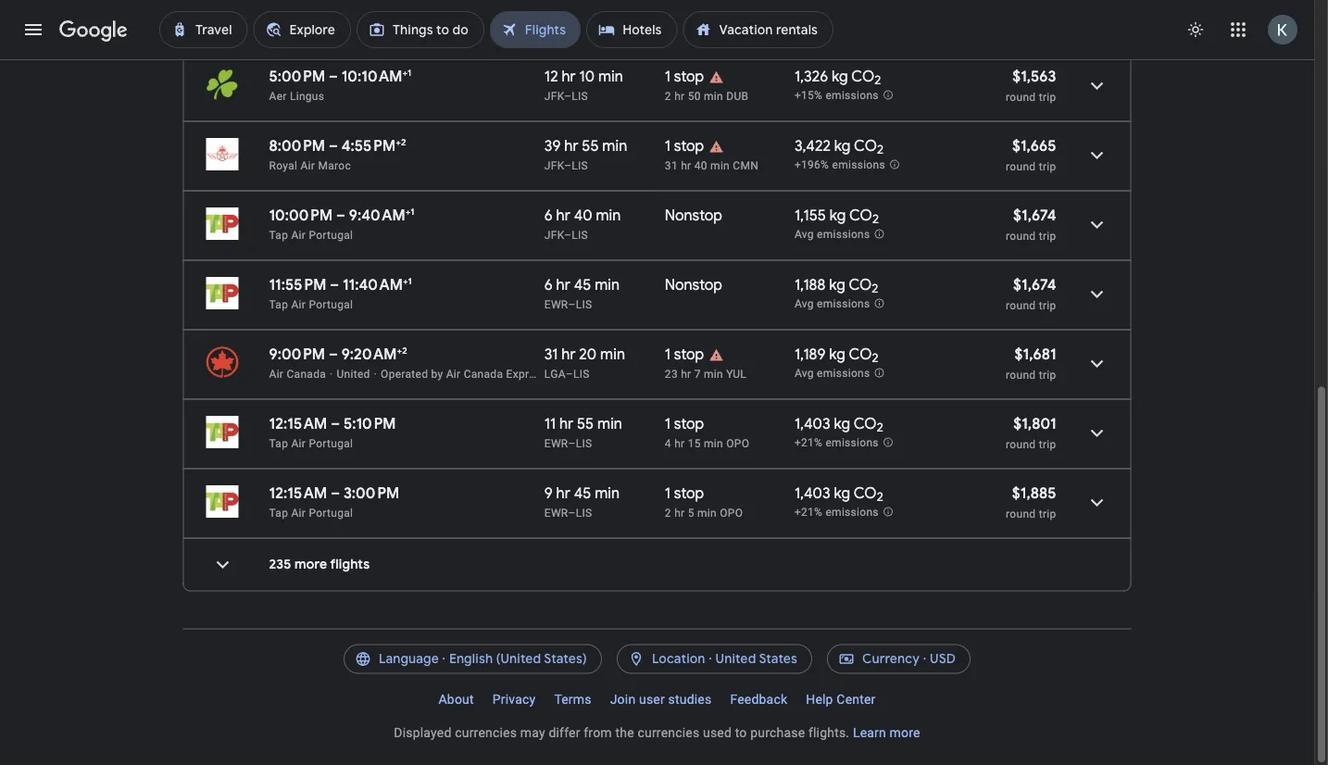 Task type: vqa. For each thing, say whether or not it's contained in the screenshot.
Layover (1 of 1) is a 1 hr 45 min layover at Istanbul Airport in İstanbul. ELEMENT
no



Task type: describe. For each thing, give the bounding box(es) containing it.
12:15 am – 3:00 pm tap air portugal
[[269, 484, 399, 520]]

jfk – lis
[[544, 20, 588, 33]]

Departure time: 6:10 PM. text field
[[269, 0, 321, 17]]

11:55 pm – 11:40 am + 1
[[269, 276, 412, 295]]

emissions inside popup button
[[826, 20, 879, 33]]

$1,665
[[1012, 137, 1056, 156]]

1,188
[[795, 276, 826, 295]]

booked
[[356, 20, 394, 33]]

5 1 stop flight. element from the top
[[665, 414, 704, 436]]

2 1 stop flight. element from the top
[[665, 67, 704, 89]]

– right 11:55 pm
[[330, 276, 339, 295]]

– inside 12:15 am – 3:00 pm tap air portugal
[[331, 484, 340, 503]]

tickets
[[318, 20, 353, 33]]

nonstop flight. element for 6 hr 40 min
[[665, 206, 722, 228]]

1 tap from the top
[[269, 229, 288, 242]]

round for 6 hr 45 min
[[1006, 299, 1036, 312]]

55 for 39
[[582, 137, 599, 156]]

1 inside 11:55 pm – 11:40 am + 1
[[408, 276, 412, 287]]

1 vertical spatial more
[[890, 726, 920, 741]]

main menu image
[[22, 19, 44, 41]]

flight details. leaves john f. kennedy international airport at 5:00 pm on monday, january 15 and arrives at humberto delgado airport at 10:10 am on tuesday, january 16. image
[[1075, 64, 1119, 108]]

1,326 kg co 2
[[795, 67, 881, 89]]

lis down total duration 14 hr 10 min. element
[[572, 20, 588, 33]]

– inside "11 hr 55 min ewr – lis"
[[568, 437, 576, 450]]

hr inside 1 stop 4 hr 15 min opo
[[674, 437, 685, 450]]

portugal inside 12:15 am – 3:00 pm tap air portugal
[[309, 507, 353, 520]]

emissions for 31 hr 20 min
[[817, 367, 870, 380]]

stop for 31 hr 20 min
[[674, 345, 704, 364]]

0 vertical spatial more
[[295, 557, 327, 573]]

feedback link
[[721, 685, 797, 715]]

total duration 39 hr 55 min. element
[[544, 137, 665, 158]]

avg for 1,189
[[795, 367, 814, 380]]

– right the 5:00 pm in the left of the page
[[329, 67, 338, 86]]

co for 6 hr 40 min
[[849, 206, 872, 225]]

+ for 10:10 am
[[402, 67, 408, 79]]

united states
[[716, 651, 797, 668]]

total duration 31 hr 20 min. element
[[544, 345, 665, 367]]

$1,665 round trip
[[1006, 137, 1056, 173]]

1 1 stop flight. element from the top
[[665, 0, 704, 19]]

emissions for 11 hr 55 min
[[826, 437, 879, 450]]

total duration 11 hr 55 min. element
[[544, 414, 665, 436]]

Arrival time: 1:20 PM on  Tuesday, January 16. text field
[[338, 0, 399, 17]]

9:00 pm – 9:20 am + 2
[[269, 345, 407, 364]]

flights.
[[809, 726, 850, 741]]

1 up 31 hr 40 min cmn
[[665, 137, 671, 156]]

4 inside 1 stop 4 hr 15 min opo
[[665, 437, 671, 450]]

leaves john f. kennedy international airport at 10:00 pm on monday, january 15 and arrives at humberto delgado airport at 9:40 am on tuesday, january 16. element
[[269, 206, 414, 225]]

2 inside "1,189 kg co 2"
[[872, 351, 879, 366]]

5:10 pm
[[344, 414, 396, 433]]

31 for 40
[[665, 159, 678, 172]]

stop for 12 hr 10 min
[[674, 67, 704, 86]]

help center link
[[797, 685, 885, 715]]

usd
[[930, 651, 956, 668]]

1 4 from the top
[[665, 20, 671, 33]]

(united
[[496, 651, 541, 668]]

Arrival time: 5:10 PM. text field
[[344, 414, 396, 433]]

kg for 31 hr 20 min
[[829, 345, 846, 364]]

9:20 am
[[341, 345, 397, 364]]

lgw
[[726, 20, 750, 33]]

air inside 12:15 am – 5:10 pm tap air portugal
[[291, 437, 306, 450]]

jfk for 6
[[544, 229, 564, 242]]

round for 39 hr 55 min
[[1006, 160, 1036, 173]]

operated
[[381, 368, 428, 381]]

total duration 12 hr 10 min. element
[[544, 67, 665, 89]]

separate tickets booked together. this trip includes tickets from multiple airlines. missed connections may be protected by kiwi.com.. element
[[269, 20, 441, 33]]

min for 12 hr 10 min jfk – lis
[[598, 67, 623, 86]]

10:10 am
[[342, 67, 402, 86]]

purchase
[[750, 726, 805, 741]]

$1,885
[[1012, 484, 1056, 503]]

1 up 23
[[665, 345, 671, 364]]

– inside the 12 hr 10 min jfk – lis
[[564, 90, 572, 103]]

uk,
[[529, 20, 546, 33]]

air down departure time: 8:00 pm. text box
[[300, 159, 315, 172]]

Departure time: 11:55 PM. text field
[[269, 276, 326, 295]]

emissions for 6 hr 45 min
[[817, 298, 870, 311]]

norse atlantic uk, easyjet
[[452, 20, 589, 33]]

studies
[[668, 692, 712, 708]]

flight details. leaves newark liberty international airport at 12:15 am on monday, january 15 and arrives at humberto delgado airport at 3:00 pm on monday, january 15. image
[[1075, 481, 1119, 525]]

11
[[544, 414, 556, 433]]

min for 9 hr 45 min ewr – lis
[[595, 484, 620, 503]]

min for 31 hr 40 min cmn
[[710, 159, 730, 172]]

displayed
[[394, 726, 452, 741]]

+21% for 11 hr 55 min
[[795, 437, 823, 450]]

total duration 6 hr 40 min. element
[[544, 206, 665, 228]]

1,403 kg co 2 for $1,885
[[795, 484, 883, 505]]

air down 9:00 pm
[[269, 368, 284, 381]]

user
[[639, 692, 665, 708]]

Departure time: 12:15 AM. text field
[[269, 414, 327, 433]]

air down 10:00 pm
[[291, 229, 306, 242]]

6 hr 45 min ewr – lis
[[544, 276, 620, 311]]

trip for 9 hr 45 min
[[1039, 508, 1056, 521]]

– inside 9 hr 45 min ewr – lis
[[568, 507, 576, 520]]

$1,885 round trip
[[1006, 484, 1056, 521]]

1674 US dollars text field
[[1013, 276, 1056, 295]]

6 for 6 hr 40 min
[[544, 206, 553, 225]]

1,403 for 11 hr 55 min
[[795, 414, 831, 433]]

privacy
[[493, 692, 536, 708]]

+ for 9:20 am
[[397, 345, 402, 357]]

31 hr 40 min cmn
[[665, 159, 759, 172]]

jfk for 12
[[544, 90, 564, 103]]

united for united states
[[716, 651, 756, 668]]

emissions for 9 hr 45 min
[[826, 506, 879, 519]]

co for 31 hr 20 min
[[849, 345, 872, 364]]

2 inside 1,155 kg co 2
[[872, 212, 879, 228]]

7
[[694, 368, 701, 381]]

co for 9 hr 45 min
[[854, 484, 877, 503]]

1,155 kg co 2
[[795, 206, 879, 228]]

kg for 9 hr 45 min
[[834, 484, 850, 503]]

hr inside '1 stop 2 hr 5 min opo'
[[674, 507, 685, 520]]

10:00 pm – 9:40 am + 1
[[269, 206, 414, 225]]

– inside 31 hr 20 min lga – lis
[[566, 368, 573, 381]]

6 1 stop flight. element from the top
[[665, 484, 704, 506]]

express
[[506, 368, 547, 381]]

lis for 31 hr 20 min
[[573, 368, 590, 381]]

1 portugal from the top
[[309, 229, 353, 242]]

$1,674 round trip for 1,188
[[1006, 276, 1056, 312]]

terms
[[554, 692, 592, 708]]

4:55 pm
[[341, 137, 396, 156]]

hr for 23 hr 7 min yul
[[681, 368, 691, 381]]

ewr for 11
[[544, 437, 568, 450]]

$1,674 for 1,188
[[1013, 276, 1056, 295]]

hr for 6 hr 45 min ewr – lis
[[556, 276, 570, 295]]

jazz
[[557, 368, 581, 381]]

1674 US dollars text field
[[1013, 206, 1056, 225]]

leaves john f. kennedy international airport at 6:10 pm on monday, january 15 and arrives at humberto delgado airport at 1:20 pm on tuesday, january 16. element
[[269, 0, 399, 17]]

4 hr 35 min lgw
[[665, 20, 750, 33]]

3,422 kg co 2
[[795, 137, 884, 158]]

20
[[579, 345, 597, 364]]

235
[[269, 557, 291, 573]]

– inside 12:15 am – 5:10 pm tap air portugal
[[331, 414, 340, 433]]

air inside 12:15 am – 3:00 pm tap air portugal
[[291, 507, 306, 520]]

trip for 6 hr 45 min
[[1039, 299, 1056, 312]]

hr for 31 hr 40 min cmn
[[681, 159, 691, 172]]

Arrival time: 9:40 AM on  Tuesday, January 16. text field
[[349, 206, 414, 225]]

+21% emissions for $1,885
[[795, 506, 879, 519]]

11:55 pm
[[269, 276, 326, 295]]

hr for 6 hr 40 min jfk – lis
[[556, 206, 570, 225]]

– left the 9:20 am
[[329, 345, 338, 364]]

1885 US dollars text field
[[1012, 484, 1056, 503]]

– right uk,
[[564, 20, 572, 33]]

$1,681 round trip
[[1006, 345, 1056, 382]]

united for united
[[337, 368, 370, 381]]

1,403 for 9 hr 45 min
[[795, 484, 831, 503]]

air down departure time: 11:55 pm. text field
[[291, 298, 306, 311]]

leaves newark liberty international airport at 11:55 pm on monday, january 15 and arrives at humberto delgado airport at 11:40 am on tuesday, january 16. element
[[269, 276, 412, 295]]

2 inside '1 stop 2 hr 5 min opo'
[[665, 507, 671, 520]]

min for 23 hr 7 min yul
[[704, 368, 723, 381]]

+15% emissions
[[795, 90, 879, 103]]

min inside 1 stop 4 hr 15 min opo
[[704, 437, 723, 450]]

trip for 31 hr 20 min
[[1039, 369, 1056, 382]]

+21% emissions for $1,801
[[795, 437, 879, 450]]

to
[[735, 726, 747, 741]]

emissions for 12 hr 10 min
[[826, 90, 879, 103]]

join
[[610, 692, 636, 708]]

2 inside 9:00 pm – 9:20 am + 2
[[402, 345, 407, 357]]

terms link
[[545, 685, 601, 715]]

Arrival time: 10:10 AM on  Tuesday, January 16. text field
[[342, 67, 411, 86]]

2 inside 3,422 kg co 2
[[877, 142, 884, 158]]

tap inside 12:15 am – 3:00 pm tap air portugal
[[269, 507, 288, 520]]

Departure time: 12:15 AM. text field
[[269, 484, 327, 503]]

1 stop 2 hr 5 min opo
[[665, 484, 743, 520]]

3,422
[[795, 137, 831, 156]]

1 stop for 31 hr 20 min
[[665, 345, 704, 364]]

Arrival time: 9:20 AM on  Wednesday, January 17. text field
[[341, 345, 407, 364]]

air right by
[[446, 368, 461, 381]]

displayed currencies may differ from the currencies used to purchase flights. learn more
[[394, 726, 920, 741]]

1665 US dollars text field
[[1012, 137, 1056, 156]]

31 hr 20 min lga – lis
[[544, 345, 625, 381]]

flight details. leaves john f. kennedy international airport at 8:00 pm on monday, january 15 and arrives at humberto delgado airport at 4:55 pm on wednesday, january 17. image
[[1075, 133, 1119, 178]]

+16% emissions button
[[789, 0, 894, 37]]

235 more flights
[[269, 557, 370, 573]]

round for 12 hr 10 min
[[1006, 91, 1036, 104]]

+196%
[[795, 159, 829, 172]]

kg for 6 hr 40 min
[[830, 206, 846, 225]]

location
[[652, 651, 705, 668]]

layover (1 of 1) is a 2 hr 5 min layover at francisco sá carneiro airport in porto. element
[[665, 506, 785, 521]]

layover (1 of 1) is a 2 hr 50 min overnight layover at dublin airport in dublin. element
[[665, 89, 785, 104]]

5:00 pm – 10:10 am + 1
[[269, 67, 411, 86]]

co for 6 hr 45 min
[[849, 276, 872, 295]]

round for 9 hr 45 min
[[1006, 508, 1036, 521]]

1 up "2 hr 50 min dub"
[[665, 67, 671, 86]]

10:00 pm
[[269, 206, 333, 225]]

flight details. leaves newark liberty international airport at 12:15 am on monday, january 15 and arrives at humberto delgado airport at 5:10 pm on monday, january 15. image
[[1075, 411, 1119, 456]]

$1,801
[[1013, 414, 1056, 433]]

layover (1 of 1) is a 4 hr 15 min layover at francisco sá carneiro airport in porto. element
[[665, 436, 785, 451]]

avg for 1,155
[[795, 228, 814, 241]]

opo for 9 hr 45 min
[[720, 507, 743, 520]]

currency
[[862, 651, 920, 668]]

1563 US dollars text field
[[1012, 67, 1056, 86]]

from
[[584, 726, 612, 741]]

$1,674 round trip for 1,155
[[1006, 206, 1056, 243]]



Task type: locate. For each thing, give the bounding box(es) containing it.
+ for 9:40 am
[[405, 206, 410, 218]]

tap air portugal for 11:55 pm
[[269, 298, 353, 311]]

leaves newark liberty international airport at 12:15 am on monday, january 15 and arrives at humberto delgado airport at 3:00 pm on monday, january 15. element
[[269, 484, 399, 503]]

leaves newark liberty international airport at 12:15 am on monday, january 15 and arrives at humberto delgado airport at 5:10 pm on monday, january 15. element
[[269, 414, 396, 433]]

trip inside the $1,885 round trip
[[1039, 508, 1056, 521]]

differ
[[549, 726, 580, 741]]

1 +21% from the top
[[795, 437, 823, 450]]

2 trip from the top
[[1039, 160, 1056, 173]]

aer lingus
[[269, 90, 324, 103]]

1 stop flight. element up 31 hr 40 min cmn
[[665, 137, 704, 158]]

cmn
[[733, 159, 759, 172]]

more right learn
[[890, 726, 920, 741]]

2 4 from the top
[[665, 437, 671, 450]]

co inside '1,326 kg co 2'
[[851, 67, 874, 86]]

lis for 12 hr 10 min
[[572, 90, 588, 103]]

0 vertical spatial tap air portugal
[[269, 229, 353, 242]]

min for 31 hr 20 min lga – lis
[[600, 345, 625, 364]]

23
[[665, 368, 678, 381]]

change appearance image
[[1173, 7, 1218, 52]]

avg for 1,188
[[795, 298, 814, 311]]

ewr for 9
[[544, 507, 568, 520]]

2 vertical spatial 1 stop
[[665, 345, 704, 364]]

+16%
[[795, 20, 823, 33]]

2 vertical spatial avg
[[795, 367, 814, 380]]

ewr for 6
[[544, 298, 568, 311]]

7 trip from the top
[[1039, 508, 1056, 521]]

2 12:15 am from the top
[[269, 484, 327, 503]]

1 inside 1 stop 4 hr 15 min opo
[[665, 414, 671, 433]]

+196% emissions
[[795, 159, 885, 172]]

lis inside 6 hr 45 min ewr – lis
[[576, 298, 592, 311]]

ewr inside "11 hr 55 min ewr – lis"
[[544, 437, 568, 450]]

trip down the '$1,563' text box
[[1039, 91, 1056, 104]]

1 stop flight. element up 35 at the top right of the page
[[665, 0, 704, 19]]

+ inside '5:00 pm – 10:10 am + 1'
[[402, 67, 408, 79]]

ewr down 9
[[544, 507, 568, 520]]

1 inside '5:00 pm – 10:10 am + 1'
[[408, 67, 411, 79]]

45 inside 9 hr 45 min ewr – lis
[[574, 484, 591, 503]]

$1,674 for 1,155
[[1013, 206, 1056, 225]]

jfk inside the 12 hr 10 min jfk – lis
[[544, 90, 564, 103]]

total duration 9 hr 45 min. element
[[544, 484, 665, 506]]

english (united states)
[[449, 651, 587, 668]]

1 avg from the top
[[795, 228, 814, 241]]

lingus
[[290, 90, 324, 103]]

nonstop flight. element
[[665, 206, 722, 228], [665, 276, 722, 297]]

1 nonstop flight. element from the top
[[665, 206, 722, 228]]

6 trip from the top
[[1039, 438, 1056, 451]]

min right "10"
[[598, 67, 623, 86]]

avg down 1,155
[[795, 228, 814, 241]]

55 for 11
[[577, 414, 594, 433]]

more
[[295, 557, 327, 573], [890, 726, 920, 741]]

2 avg emissions from the top
[[795, 298, 870, 311]]

1 1,403 from the top
[[795, 414, 831, 433]]

0 horizontal spatial 31
[[544, 345, 558, 364]]

trip for 39 hr 55 min
[[1039, 160, 1056, 173]]

lis for 6 hr 45 min
[[576, 298, 592, 311]]

ewr down total duration 6 hr 45 min. element
[[544, 298, 568, 311]]

45 for 9
[[574, 484, 591, 503]]

Arrival time: 3:00 PM. text field
[[344, 484, 399, 503]]

trip inside $1,801 round trip
[[1039, 438, 1056, 451]]

7 round from the top
[[1006, 508, 1036, 521]]

+21% right 'layover (1 of 1) is a 2 hr 5 min layover at francisco sá carneiro airport in porto.' element
[[795, 506, 823, 519]]

0 vertical spatial nonstop
[[665, 206, 722, 225]]

hr right 12
[[562, 67, 576, 86]]

hr inside 31 hr 20 min lga – lis
[[562, 345, 576, 364]]

6 inside 6 hr 45 min ewr – lis
[[544, 276, 553, 295]]

help
[[806, 692, 833, 708]]

flight details. leaves newark liberty international airport at 11:55 pm on monday, january 15 and arrives at humberto delgado airport at 11:40 am on tuesday, january 16. image
[[1075, 272, 1119, 317]]

co for 11 hr 55 min
[[854, 414, 877, 433]]

0 vertical spatial avg
[[795, 228, 814, 241]]

Departure time: 8:00 PM. text field
[[269, 137, 325, 156]]

2 stop from the top
[[674, 137, 704, 156]]

kg for 6 hr 45 min
[[829, 276, 846, 295]]

round for 11 hr 55 min
[[1006, 438, 1036, 451]]

canada left express
[[464, 368, 503, 381]]

canada
[[287, 368, 326, 381], [464, 368, 503, 381]]

 image
[[374, 368, 377, 381]]

1 horizontal spatial canada
[[464, 368, 503, 381]]

tap air portugal down 10:00 pm
[[269, 229, 353, 242]]

tap air portugal down departure time: 11:55 pm. text field
[[269, 298, 353, 311]]

1,188 kg co 2
[[795, 276, 878, 297]]

– left 5:10 pm
[[331, 414, 340, 433]]

ewr
[[544, 298, 568, 311], [544, 437, 568, 450], [544, 507, 568, 520]]

2 vertical spatial ewr
[[544, 507, 568, 520]]

40 for 6
[[574, 206, 592, 225]]

2 1,403 kg co 2 from the top
[[795, 484, 883, 505]]

3 round from the top
[[1006, 230, 1036, 243]]

round down the $1,681
[[1006, 369, 1036, 382]]

$1,563 round trip
[[1006, 67, 1056, 104]]

hr down 39 hr 55 min jfk – lis
[[556, 206, 570, 225]]

1 vertical spatial +21% emissions
[[795, 506, 879, 519]]

Departure time: 10:00 PM. text field
[[269, 206, 333, 225]]

min for 39 hr 55 min jfk – lis
[[602, 137, 627, 156]]

min for 6 hr 45 min ewr – lis
[[595, 276, 620, 295]]

3 tap from the top
[[269, 437, 288, 450]]

+ inside 9:00 pm – 9:20 am + 2
[[397, 345, 402, 357]]

– right the -
[[566, 368, 573, 381]]

2 jfk from the top
[[544, 90, 564, 103]]

round inside $1,665 round trip
[[1006, 160, 1036, 173]]

min inside the 12 hr 10 min jfk – lis
[[598, 67, 623, 86]]

portugal
[[309, 229, 353, 242], [309, 298, 353, 311], [309, 437, 353, 450], [309, 507, 353, 520]]

round inside $1,801 round trip
[[1006, 438, 1036, 451]]

3 avg emissions from the top
[[795, 367, 870, 380]]

tap down departure time: 11:55 pm. text field
[[269, 298, 288, 311]]

0 vertical spatial avg emissions
[[795, 228, 870, 241]]

co inside 1,155 kg co 2
[[849, 206, 872, 225]]

0 vertical spatial +21%
[[795, 437, 823, 450]]

40 for 31
[[694, 159, 707, 172]]

kg for 12 hr 10 min
[[832, 67, 848, 86]]

lis inside 39 hr 55 min jfk – lis
[[572, 159, 588, 172]]

the
[[615, 726, 634, 741]]

31 inside layover (1 of 1) is a 31 hr 40 min overnight layover at casablanca mohammed v international airport in casablanca. element
[[665, 159, 678, 172]]

1 stop for 39 hr 55 min
[[665, 137, 704, 156]]

50
[[688, 90, 701, 103]]

2 +21% from the top
[[795, 506, 823, 519]]

hr inside 6 hr 45 min ewr – lis
[[556, 276, 570, 295]]

lga
[[544, 368, 566, 381]]

jfk down 12
[[544, 90, 564, 103]]

kg inside 1,188 kg co 2
[[829, 276, 846, 295]]

– left 9:40 am
[[336, 206, 345, 225]]

45 for 6
[[574, 276, 591, 295]]

portugal inside 12:15 am – 5:10 pm tap air portugal
[[309, 437, 353, 450]]

round down the '$1,563' text box
[[1006, 91, 1036, 104]]

1 6 from the top
[[544, 206, 553, 225]]

avg emissions for 1,189
[[795, 367, 870, 380]]

40 left cmn
[[694, 159, 707, 172]]

round for 31 hr 20 min
[[1006, 369, 1036, 382]]

1 inside 10:00 pm – 9:40 am + 1
[[410, 206, 414, 218]]

leaves john f. kennedy international airport at 8:00 pm on monday, january 15 and arrives at humberto delgado airport at 4:55 pm on wednesday, january 17. element
[[269, 137, 406, 156]]

Arrival time: 11:40 AM on  Tuesday, January 16. text field
[[343, 276, 412, 295]]

1 currencies from the left
[[455, 726, 517, 741]]

1 vertical spatial nonstop
[[665, 276, 722, 295]]

2 currencies from the left
[[638, 726, 700, 741]]

air down departure time: 12:15 am. text box
[[291, 437, 306, 450]]

stop for 39 hr 55 min
[[674, 137, 704, 156]]

4 jfk from the top
[[544, 229, 564, 242]]

lis for 6 hr 40 min
[[572, 229, 588, 242]]

55 right the 39
[[582, 137, 599, 156]]

by
[[431, 368, 443, 381]]

tap inside 12:15 am – 5:10 pm tap air portugal
[[269, 437, 288, 450]]

1 $1,674 from the top
[[1013, 206, 1056, 225]]

2
[[874, 73, 881, 89], [665, 90, 671, 103], [401, 137, 406, 148], [877, 142, 884, 158], [872, 212, 879, 228], [872, 281, 878, 297], [402, 345, 407, 357], [872, 351, 879, 366], [877, 420, 883, 436], [877, 490, 883, 505], [665, 507, 671, 520]]

0 horizontal spatial currencies
[[455, 726, 517, 741]]

+ for 4:55 pm
[[396, 137, 401, 148]]

hr inside the 12 hr 10 min jfk – lis
[[562, 67, 576, 86]]

lis for 9 hr 45 min
[[576, 507, 592, 520]]

– left "3:00 pm"
[[331, 484, 340, 503]]

2 nonstop from the top
[[665, 276, 722, 295]]

1 stop flight. element
[[665, 0, 704, 19], [665, 67, 704, 89], [665, 137, 704, 158], [665, 345, 704, 367], [665, 414, 704, 436], [665, 484, 704, 506]]

hr inside '6 hr 40 min jfk – lis'
[[556, 206, 570, 225]]

12:15 am for 3:00 pm
[[269, 484, 327, 503]]

maroc
[[318, 159, 351, 172]]

learn more link
[[853, 726, 920, 741]]

currencies down privacy link
[[455, 726, 517, 741]]

3 avg from the top
[[795, 367, 814, 380]]

privacy link
[[483, 685, 545, 715]]

1 stop flight. element up 23
[[665, 345, 704, 367]]

2 45 from the top
[[574, 484, 591, 503]]

0 horizontal spatial more
[[295, 557, 327, 573]]

min down '6 hr 40 min jfk – lis' at the left
[[595, 276, 620, 295]]

$1,801 round trip
[[1006, 414, 1056, 451]]

operated by air canada express - jazz
[[381, 368, 581, 381]]

jfk
[[544, 20, 564, 33], [544, 90, 564, 103], [544, 159, 564, 172], [544, 229, 564, 242]]

1 ewr from the top
[[544, 298, 568, 311]]

min for 4 hr 35 min lgw
[[704, 20, 723, 33]]

opo for 11 hr 55 min
[[726, 437, 750, 450]]

31 inside 31 hr 20 min lga – lis
[[544, 345, 558, 364]]

2 tap air portugal from the top
[[269, 298, 353, 311]]

55
[[582, 137, 599, 156], [577, 414, 594, 433]]

nonstop for 6 hr 45 min
[[665, 276, 722, 295]]

3 jfk from the top
[[544, 159, 564, 172]]

2 1,403 from the top
[[795, 484, 831, 503]]

0 vertical spatial united
[[337, 368, 370, 381]]

min inside 9 hr 45 min ewr – lis
[[595, 484, 620, 503]]

min right 20
[[600, 345, 625, 364]]

+15%
[[795, 90, 823, 103]]

1 45 from the top
[[574, 276, 591, 295]]

1 vertical spatial 1 stop
[[665, 137, 704, 156]]

min for 11 hr 55 min ewr – lis
[[597, 414, 622, 433]]

hr inside 39 hr 55 min jfk – lis
[[564, 137, 578, 156]]

1 vertical spatial united
[[716, 651, 756, 668]]

45 inside 6 hr 45 min ewr – lis
[[574, 276, 591, 295]]

norse
[[452, 20, 483, 33]]

0 vertical spatial 31
[[665, 159, 678, 172]]

min right the 39
[[602, 137, 627, 156]]

help center
[[806, 692, 876, 708]]

1 vertical spatial nonstop flight. element
[[665, 276, 722, 297]]

4 round from the top
[[1006, 299, 1036, 312]]

co inside 1,188 kg co 2
[[849, 276, 872, 295]]

jfk for 39
[[544, 159, 564, 172]]

12
[[544, 67, 558, 86]]

2 1 stop from the top
[[665, 137, 704, 156]]

0 vertical spatial 1 stop
[[665, 67, 704, 86]]

1 inside '1 stop 2 hr 5 min opo'
[[665, 484, 671, 503]]

31 for 20
[[544, 345, 558, 364]]

layover (1 of 1) is a 31 hr 40 min overnight layover at casablanca mohammed v international airport in casablanca. element
[[665, 158, 785, 173]]

– inside 39 hr 55 min jfk – lis
[[564, 159, 572, 172]]

1 right 10:10 am
[[408, 67, 411, 79]]

1 right the 11:40 am
[[408, 276, 412, 287]]

1 stop up 50
[[665, 67, 704, 86]]

trip inside the $1,563 round trip
[[1039, 91, 1056, 104]]

1 trip from the top
[[1039, 91, 1056, 104]]

min inside "11 hr 55 min ewr – lis"
[[597, 414, 622, 433]]

Departure time: 9:00 PM. text field
[[269, 345, 325, 364]]

1 stop from the top
[[674, 67, 704, 86]]

lis down total duration 6 hr 45 min. element
[[576, 298, 592, 311]]

1 vertical spatial avg
[[795, 298, 814, 311]]

together
[[397, 20, 441, 33]]

2 canada from the left
[[464, 368, 503, 381]]

min right 35 at the top right of the page
[[704, 20, 723, 33]]

hr for 12 hr 10 min jfk – lis
[[562, 67, 576, 86]]

lis inside '6 hr 40 min jfk – lis'
[[572, 229, 588, 242]]

kg inside 1,155 kg co 2
[[830, 206, 846, 225]]

$1,674 round trip up 1674 us dollars text field
[[1006, 206, 1056, 243]]

min left cmn
[[710, 159, 730, 172]]

stop up 7
[[674, 345, 704, 364]]

3 portugal from the top
[[309, 437, 353, 450]]

2 round from the top
[[1006, 160, 1036, 173]]

0 vertical spatial 40
[[694, 159, 707, 172]]

2 inside 8:00 pm – 4:55 pm + 2
[[401, 137, 406, 148]]

ewr inside 6 hr 45 min ewr – lis
[[544, 298, 568, 311]]

0 vertical spatial 55
[[582, 137, 599, 156]]

2 $1,674 from the top
[[1013, 276, 1056, 295]]

co for 39 hr 55 min
[[854, 137, 877, 156]]

1 $1,674 round trip from the top
[[1006, 206, 1056, 243]]

emissions for 39 hr 55 min
[[832, 159, 885, 172]]

1 vertical spatial 55
[[577, 414, 594, 433]]

dub
[[726, 90, 749, 103]]

0 vertical spatial 1,403
[[795, 414, 831, 433]]

1 horizontal spatial 31
[[665, 159, 678, 172]]

0 horizontal spatial 40
[[574, 206, 592, 225]]

lis for 11 hr 55 min
[[576, 437, 592, 450]]

3 1 stop flight. element from the top
[[665, 137, 704, 158]]

may
[[520, 726, 545, 741]]

$1,681
[[1015, 345, 1056, 364]]

join user studies
[[610, 692, 712, 708]]

kg inside 3,422 kg co 2
[[834, 137, 851, 156]]

0 vertical spatial 45
[[574, 276, 591, 295]]

0 vertical spatial 4
[[665, 20, 671, 33]]

avg emissions down 1,188 kg co 2
[[795, 298, 870, 311]]

0 horizontal spatial canada
[[287, 368, 326, 381]]

min inside '1 stop 2 hr 5 min opo'
[[697, 507, 717, 520]]

0 horizontal spatial united
[[337, 368, 370, 381]]

royal
[[269, 159, 297, 172]]

hr left 20
[[562, 345, 576, 364]]

1 stop flight. element up 50
[[665, 67, 704, 89]]

nonstop flight. element down 31 hr 40 min cmn
[[665, 206, 722, 228]]

+21% for 9 hr 45 min
[[795, 506, 823, 519]]

12:15 am inside 12:15 am – 3:00 pm tap air portugal
[[269, 484, 327, 503]]

4 tap from the top
[[269, 507, 288, 520]]

1 horizontal spatial more
[[890, 726, 920, 741]]

6 round from the top
[[1006, 438, 1036, 451]]

0 vertical spatial 12:15 am
[[269, 414, 327, 433]]

hr left 50
[[674, 90, 685, 103]]

kg for 11 hr 55 min
[[834, 414, 850, 433]]

+ for 11:40 am
[[403, 276, 408, 287]]

2 tap from the top
[[269, 298, 288, 311]]

hr inside "11 hr 55 min ewr – lis"
[[559, 414, 573, 433]]

6 inside '6 hr 40 min jfk – lis'
[[544, 206, 553, 225]]

layover (1 of 1) is a 23 hr 7 min overnight layover at montréal-pierre elliott trudeau international airport in montreal. element
[[665, 367, 785, 382]]

+ inside 11:55 pm – 11:40 am + 1
[[403, 276, 408, 287]]

1 vertical spatial $1,674 round trip
[[1006, 276, 1056, 312]]

0 vertical spatial $1,674 round trip
[[1006, 206, 1056, 243]]

2 inside 1,188 kg co 2
[[872, 281, 878, 297]]

stop inside '1 stop 2 hr 5 min opo'
[[674, 484, 704, 503]]

round for 6 hr 40 min
[[1006, 230, 1036, 243]]

trip for 11 hr 55 min
[[1039, 438, 1056, 451]]

1 avg emissions from the top
[[795, 228, 870, 241]]

hr down '6 hr 40 min jfk – lis' at the left
[[556, 276, 570, 295]]

0 vertical spatial nonstop flight. element
[[665, 206, 722, 228]]

23 hr 7 min yul
[[665, 368, 747, 381]]

2 inside '1,326 kg co 2'
[[874, 73, 881, 89]]

lis inside "11 hr 55 min ewr – lis"
[[576, 437, 592, 450]]

6 for 6 hr 45 min
[[544, 276, 553, 295]]

2 ewr from the top
[[544, 437, 568, 450]]

hr for 4 hr 35 min lgw
[[674, 20, 685, 33]]

9:00 pm
[[269, 345, 325, 364]]

united left states
[[716, 651, 756, 668]]

tap down 12:15 am text field
[[269, 507, 288, 520]]

round inside the $1,563 round trip
[[1006, 91, 1036, 104]]

35
[[688, 20, 701, 33]]

1 nonstop from the top
[[665, 206, 722, 225]]

55 inside "11 hr 55 min ewr – lis"
[[577, 414, 594, 433]]

1 vertical spatial 40
[[574, 206, 592, 225]]

easyjet
[[549, 20, 589, 33]]

min inside 31 hr 20 min lga – lis
[[600, 345, 625, 364]]

12:15 am for 5:10 pm
[[269, 414, 327, 433]]

trip inside $1,665 round trip
[[1039, 160, 1056, 173]]

6 hr 40 min jfk – lis
[[544, 206, 621, 242]]

8:00 pm – 4:55 pm + 2
[[269, 137, 406, 156]]

ewr inside 9 hr 45 min ewr – lis
[[544, 507, 568, 520]]

stop up 31 hr 40 min cmn
[[674, 137, 704, 156]]

2 hr 50 min dub
[[665, 90, 749, 103]]

2 nonstop flight. element from the top
[[665, 276, 722, 297]]

emissions
[[826, 20, 879, 33], [826, 90, 879, 103], [832, 159, 885, 172], [817, 228, 870, 241], [817, 298, 870, 311], [817, 367, 870, 380], [826, 437, 879, 450], [826, 506, 879, 519]]

1681 US dollars text field
[[1015, 345, 1056, 364]]

portugal down leaves newark liberty international airport at 12:15 am on monday, january 15 and arrives at humberto delgado airport at 3:00 pm on monday, january 15. element
[[309, 507, 353, 520]]

min for 2 hr 50 min dub
[[704, 90, 723, 103]]

lis inside 9 hr 45 min ewr – lis
[[576, 507, 592, 520]]

co inside 3,422 kg co 2
[[854, 137, 877, 156]]

2 portugal from the top
[[309, 298, 353, 311]]

15
[[688, 437, 701, 450]]

1,155
[[795, 206, 826, 225]]

currencies down join user studies link
[[638, 726, 700, 741]]

31
[[665, 159, 678, 172], [544, 345, 558, 364]]

5:00 pm
[[269, 67, 325, 86]]

1 stop for 12 hr 10 min
[[665, 67, 704, 86]]

Arrival time: 4:55 PM on  Wednesday, January 17. text field
[[341, 137, 406, 156]]

1 +21% emissions from the top
[[795, 437, 879, 450]]

1 vertical spatial 12:15 am
[[269, 484, 327, 503]]

min inside 6 hr 45 min ewr – lis
[[595, 276, 620, 295]]

hr for 2 hr 50 min dub
[[674, 90, 685, 103]]

trip down 1801 us dollars text field
[[1039, 438, 1056, 451]]

leaves laguardia airport at 9:00 pm on monday, january 15 and arrives at humberto delgado airport at 9:20 am on wednesday, january 17. element
[[269, 345, 407, 364]]

hr inside 9 hr 45 min ewr – lis
[[556, 484, 570, 503]]

+21% right layover (1 of 1) is a 4 hr 15 min layover at francisco sá carneiro airport in porto. element
[[795, 437, 823, 450]]

– inside '6 hr 40 min jfk – lis'
[[564, 229, 572, 242]]

emissions for 6 hr 40 min
[[817, 228, 870, 241]]

total duration 14 hr 10 min. element
[[544, 0, 665, 19]]

5
[[688, 507, 694, 520]]

– down total duration 9 hr 45 min. element
[[568, 507, 576, 520]]

2 $1,674 round trip from the top
[[1006, 276, 1056, 312]]

leaves john f. kennedy international airport at 5:00 pm on monday, january 15 and arrives at humberto delgado airport at 10:10 am on tuesday, january 16. element
[[269, 67, 411, 86]]

$1,674 left flight details. leaves newark liberty international airport at 11:55 pm on monday, january 15 and arrives at humberto delgado airport at 11:40 am on tuesday, january 16. icon
[[1013, 276, 1056, 295]]

1 vertical spatial tap air portugal
[[269, 298, 353, 311]]

yul
[[726, 368, 747, 381]]

– inside 6 hr 45 min ewr – lis
[[568, 298, 576, 311]]

jfk inside 39 hr 55 min jfk – lis
[[544, 159, 564, 172]]

2 vertical spatial avg emissions
[[795, 367, 870, 380]]

1 horizontal spatial united
[[716, 651, 756, 668]]

nonstop
[[665, 206, 722, 225], [665, 276, 722, 295]]

235 more flights image
[[201, 543, 245, 587]]

ewr down 11
[[544, 437, 568, 450]]

12:15 am inside 12:15 am – 5:10 pm tap air portugal
[[269, 414, 327, 433]]

min right 50
[[704, 90, 723, 103]]

hr
[[674, 20, 685, 33], [562, 67, 576, 86], [674, 90, 685, 103], [564, 137, 578, 156], [681, 159, 691, 172], [556, 206, 570, 225], [556, 276, 570, 295], [562, 345, 576, 364], [681, 368, 691, 381], [559, 414, 573, 433], [674, 437, 685, 450], [556, 484, 570, 503], [674, 507, 685, 520]]

1 canada from the left
[[287, 368, 326, 381]]

air canada
[[269, 368, 326, 381]]

kg inside '1,326 kg co 2'
[[832, 67, 848, 86]]

round down "$1,665"
[[1006, 160, 1036, 173]]

+ inside 8:00 pm – 4:55 pm + 2
[[396, 137, 401, 148]]

round inside $1,681 round trip
[[1006, 369, 1036, 382]]

40 inside '6 hr 40 min jfk – lis'
[[574, 206, 592, 225]]

hr right 9
[[556, 484, 570, 503]]

1 vertical spatial avg emissions
[[795, 298, 870, 311]]

learn
[[853, 726, 886, 741]]

flight details. leaves laguardia airport at 9:00 pm on monday, january 15 and arrives at humberto delgado airport at 9:20 am on wednesday, january 17. image
[[1075, 342, 1119, 386]]

opo inside 1 stop 4 hr 15 min opo
[[726, 437, 750, 450]]

trip down 1885 us dollars text field
[[1039, 508, 1056, 521]]

1 1 stop from the top
[[665, 67, 704, 86]]

kg inside "1,189 kg co 2"
[[829, 345, 846, 364]]

1 vertical spatial 1,403 kg co 2
[[795, 484, 883, 505]]

9 hr 45 min ewr – lis
[[544, 484, 620, 520]]

avg down '1,189'
[[795, 367, 814, 380]]

layover (1 of 1) is a 4 hr 35 min layover at london gatwick airport in london. element
[[665, 19, 785, 34]]

hr for 11 hr 55 min ewr – lis
[[559, 414, 573, 433]]

lis for 39 hr 55 min
[[572, 159, 588, 172]]

12:15 am down air canada
[[269, 414, 327, 433]]

1 12:15 am from the top
[[269, 414, 327, 433]]

min down 39 hr 55 min jfk – lis
[[596, 206, 621, 225]]

min right 9
[[595, 484, 620, 503]]

4 trip from the top
[[1039, 299, 1056, 312]]

1,189 kg co 2
[[795, 345, 879, 366]]

4 1 stop flight. element from the top
[[665, 345, 704, 367]]

jfk down the 39
[[544, 159, 564, 172]]

4 portugal from the top
[[309, 507, 353, 520]]

2 +21% emissions from the top
[[795, 506, 879, 519]]

1 stop flight. element up 5
[[665, 484, 704, 506]]

6 down the 39
[[544, 206, 553, 225]]

31 up the -
[[544, 345, 558, 364]]

avg
[[795, 228, 814, 241], [795, 298, 814, 311], [795, 367, 814, 380]]

avg emissions down "1,189 kg co 2"
[[795, 367, 870, 380]]

0 vertical spatial $1,674
[[1013, 206, 1056, 225]]

0 vertical spatial opo
[[726, 437, 750, 450]]

trip inside $1,681 round trip
[[1039, 369, 1056, 382]]

tap air portugal for 10:00 pm
[[269, 229, 353, 242]]

portugal down 'leaves john f. kennedy international airport at 10:00 pm on monday, january 15 and arrives at humberto delgado airport at 9:40 am on tuesday, january 16.' element
[[309, 229, 353, 242]]

2 6 from the top
[[544, 276, 553, 295]]

trip for 6 hr 40 min
[[1039, 230, 1056, 243]]

5 trip from the top
[[1039, 369, 1056, 382]]

Departure time: 5:00 PM. text field
[[269, 67, 325, 86]]

11 hr 55 min ewr – lis
[[544, 414, 622, 450]]

1 vertical spatial ewr
[[544, 437, 568, 450]]

3 1 stop from the top
[[665, 345, 704, 364]]

min inside 39 hr 55 min jfk – lis
[[602, 137, 627, 156]]

3 stop from the top
[[674, 345, 704, 364]]

1 up 'layover (1 of 1) is a 2 hr 5 min layover at francisco sá carneiro airport in porto.' element
[[665, 484, 671, 503]]

avg emissions for 1,155
[[795, 228, 870, 241]]

2 avg from the top
[[795, 298, 814, 311]]

round down $1,674 text field
[[1006, 230, 1036, 243]]

0 vertical spatial 1,403 kg co 2
[[795, 414, 883, 436]]

1 vertical spatial 6
[[544, 276, 553, 295]]

jfk inside '6 hr 40 min jfk – lis'
[[544, 229, 564, 242]]

1 horizontal spatial currencies
[[638, 726, 700, 741]]

lis down "total duration 39 hr 55 min." element
[[572, 159, 588, 172]]

1 round from the top
[[1006, 91, 1036, 104]]

1 vertical spatial $1,674
[[1013, 276, 1056, 295]]

opo inside '1 stop 2 hr 5 min opo'
[[720, 507, 743, 520]]

55 inside 39 hr 55 min jfk – lis
[[582, 137, 599, 156]]

nonstop flight. element for 6 hr 45 min
[[665, 276, 722, 297]]

0 vertical spatial ewr
[[544, 298, 568, 311]]

air down 12:15 am text field
[[291, 507, 306, 520]]

1 vertical spatial 45
[[574, 484, 591, 503]]

4 stop from the top
[[674, 414, 704, 433]]

1 stop
[[665, 67, 704, 86], [665, 137, 704, 156], [665, 345, 704, 364]]

avg emissions for 1,188
[[795, 298, 870, 311]]

3 trip from the top
[[1039, 230, 1056, 243]]

trip down the $1,681
[[1039, 369, 1056, 382]]

round down 1801 us dollars text field
[[1006, 438, 1036, 451]]

1 right 9:40 am
[[410, 206, 414, 218]]

– down total duration 6 hr 40 min. element
[[564, 229, 572, 242]]

1,403 kg co 2 for $1,801
[[795, 414, 883, 436]]

1 horizontal spatial 40
[[694, 159, 707, 172]]

min inside '6 hr 40 min jfk – lis'
[[596, 206, 621, 225]]

– down "total duration 39 hr 55 min." element
[[564, 159, 572, 172]]

stop inside 1 stop 4 hr 15 min opo
[[674, 414, 704, 433]]

kg for 39 hr 55 min
[[834, 137, 851, 156]]

$1,674 round trip up the $1,681 "text field"
[[1006, 276, 1056, 312]]

11:40 am
[[343, 276, 403, 295]]

0 vertical spatial 6
[[544, 206, 553, 225]]

1,189
[[795, 345, 826, 364]]

1 stop flight. element up 15
[[665, 414, 704, 436]]

air
[[300, 159, 315, 172], [291, 229, 306, 242], [291, 298, 306, 311], [269, 368, 284, 381], [446, 368, 461, 381], [291, 437, 306, 450], [291, 507, 306, 520]]

avg emissions
[[795, 228, 870, 241], [795, 298, 870, 311], [795, 367, 870, 380]]

nonstop for 6 hr 40 min
[[665, 206, 722, 225]]

jfk down total duration 6 hr 40 min. element
[[544, 229, 564, 242]]

1 vertical spatial 4
[[665, 437, 671, 450]]

1 jfk from the top
[[544, 20, 564, 33]]

1801 US dollars text field
[[1013, 414, 1056, 433]]

min for 6 hr 40 min jfk – lis
[[596, 206, 621, 225]]

1 vertical spatial 1,403
[[795, 484, 831, 503]]

1 vertical spatial 31
[[544, 345, 558, 364]]

english
[[449, 651, 493, 668]]

0 vertical spatial +21% emissions
[[795, 437, 879, 450]]

min right 15
[[704, 437, 723, 450]]

lis down total duration 6 hr 40 min. element
[[572, 229, 588, 242]]

3:00 pm
[[344, 484, 399, 503]]

– up maroc
[[329, 137, 338, 156]]

hr for 31 hr 20 min lga – lis
[[562, 345, 576, 364]]

round inside the $1,885 round trip
[[1006, 508, 1036, 521]]

lis
[[572, 20, 588, 33], [572, 90, 588, 103], [572, 159, 588, 172], [572, 229, 588, 242], [576, 298, 592, 311], [573, 368, 590, 381], [576, 437, 592, 450], [576, 507, 592, 520]]

1 vertical spatial +21%
[[795, 506, 823, 519]]

states)
[[544, 651, 587, 668]]

-
[[550, 368, 554, 381]]

tap down 10:00 pm
[[269, 229, 288, 242]]

trip for 12 hr 10 min
[[1039, 91, 1056, 104]]

hr for 9 hr 45 min ewr – lis
[[556, 484, 570, 503]]

atlantic
[[486, 20, 526, 33]]

jfk right the atlantic
[[544, 20, 564, 33]]

+ inside 10:00 pm – 9:40 am + 1
[[405, 206, 410, 218]]

4 left 35 at the top right of the page
[[665, 20, 671, 33]]

total duration 6 hr 45 min. element
[[544, 276, 665, 297]]

1 vertical spatial opo
[[720, 507, 743, 520]]

lis down total duration 11 hr 55 min. element
[[576, 437, 592, 450]]

flight details. leaves john f. kennedy international airport at 10:00 pm on monday, january 15 and arrives at humberto delgado airport at 9:40 am on tuesday, january 16. image
[[1075, 203, 1119, 247]]

5 stop from the top
[[674, 484, 704, 503]]

about
[[439, 692, 474, 708]]

used
[[703, 726, 732, 741]]

lis inside the 12 hr 10 min jfk – lis
[[572, 90, 588, 103]]

1,403 kg co 2
[[795, 414, 883, 436], [795, 484, 883, 505]]

nonstop down 31 hr 40 min cmn
[[665, 206, 722, 225]]

6 down '6 hr 40 min jfk – lis' at the left
[[544, 276, 553, 295]]

45 right 9
[[574, 484, 591, 503]]

1 tap air portugal from the top
[[269, 229, 353, 242]]

round down 1674 us dollars text field
[[1006, 299, 1036, 312]]

separate tickets booked together
[[269, 20, 441, 33]]

1 1,403 kg co 2 from the top
[[795, 414, 883, 436]]

39 hr 55 min jfk – lis
[[544, 137, 627, 172]]

canada down 9:00 pm
[[287, 368, 326, 381]]

3 ewr from the top
[[544, 507, 568, 520]]

co inside "1,189 kg co 2"
[[849, 345, 872, 364]]

5 round from the top
[[1006, 369, 1036, 382]]

trip
[[1039, 91, 1056, 104], [1039, 160, 1056, 173], [1039, 230, 1056, 243], [1039, 299, 1056, 312], [1039, 369, 1056, 382], [1039, 438, 1056, 451], [1039, 508, 1056, 521]]

40
[[694, 159, 707, 172], [574, 206, 592, 225]]

opo right 5
[[720, 507, 743, 520]]



